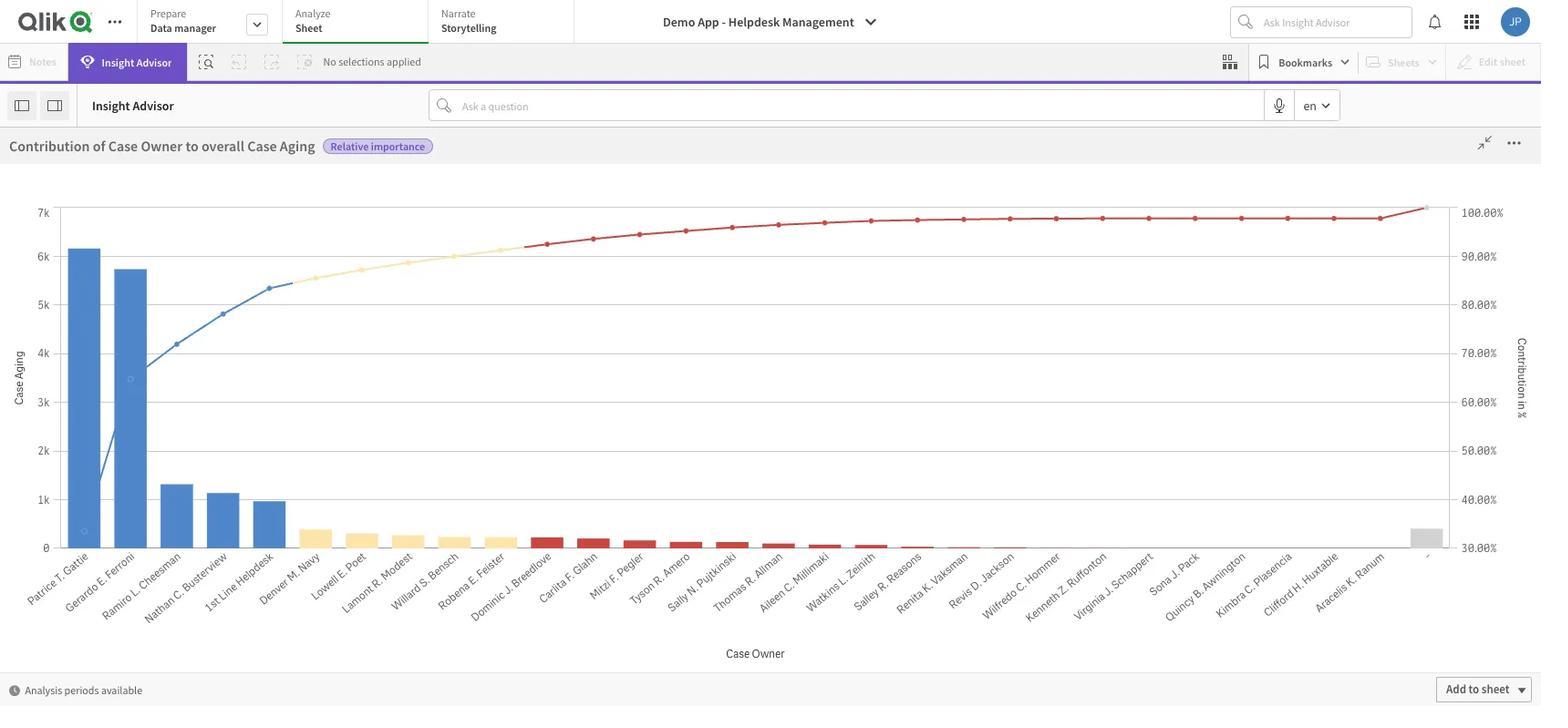 Task type: describe. For each thing, give the bounding box(es) containing it.
1 horizontal spatial add to sheet button
[[1166, 659, 1262, 684]]

prepare data manager
[[151, 6, 216, 35]]

advisor inside dropdown button
[[137, 55, 172, 69]]

number
[[155, 253, 202, 272]]

open for open cases vs duration * bubble size represents number of high priority open cases
[[9, 234, 45, 253]]

cases inside high priority cases 72
[[301, 126, 377, 164]]

importance
[[371, 140, 425, 153]]

date for case created date
[[175, 394, 200, 410]]

duration inside "menu item"
[[131, 430, 178, 447]]

2 vertical spatial of
[[397, 280, 410, 298]]

1 vertical spatial contribution of case owner to overall case aging
[[314, 280, 620, 298]]

medium
[[624, 126, 725, 164]]

priority for 142
[[731, 126, 823, 164]]

0 horizontal spatial available
[[101, 684, 142, 697]]

applied
[[387, 55, 421, 68]]

items
[[51, 221, 77, 234]]

recommendations.
[[1379, 501, 1479, 517]]

demo app - helpdesk management button
[[652, 7, 889, 36]]

master items
[[18, 221, 77, 234]]

case closed date menu item
[[94, 311, 261, 348]]

case record type menu item
[[94, 567, 261, 603]]

case timetable button
[[94, 613, 225, 629]]

insight advisor inside insight advisor dropdown button
[[102, 55, 172, 69]]

case is closed button
[[94, 467, 225, 483]]

case inside "menu item"
[[103, 430, 129, 447]]

cancel button
[[1232, 142, 1300, 172]]

available for the middle add to sheet button
[[904, 665, 946, 678]]

resolved
[[61, 559, 121, 578]]

case_date_key
[[103, 686, 186, 702]]

1 vertical spatial time
[[201, 559, 233, 578]]

1 horizontal spatial aging
[[280, 137, 315, 155]]

case aging button
[[94, 284, 225, 301]]

helpdesk
[[729, 14, 780, 30]]

analysis inside no precedents have been learned. insight advisor adds learned precedents when you add charts to sheets or hide analysis recommendations.
[[1446, 484, 1489, 501]]

open cases by priority type
[[642, 234, 825, 253]]

case count button
[[94, 357, 225, 374]]

created
[[131, 394, 173, 410]]

timetable
[[131, 613, 185, 629]]

case owner inside menu item
[[103, 503, 166, 520]]

learned
[[1353, 224, 1398, 240]]

data
[[151, 21, 172, 35]]

adds
[[1363, 451, 1389, 468]]

to inside no precedents have been learned. insight advisor adds learned precedents when you add charts to sheets or hide analysis recommendations.
[[1480, 468, 1491, 484]]

1 horizontal spatial analysis
[[330, 665, 367, 678]]

case duration time
[[103, 430, 207, 447]]

type inside menu item
[[171, 576, 197, 593]]

case closed date button
[[94, 321, 225, 337]]

0 horizontal spatial analysis
[[323, 148, 374, 166]]

0 vertical spatial of
[[93, 137, 105, 155]]

app
[[698, 14, 720, 30]]

prepare
[[151, 6, 186, 20]]

0 vertical spatial closed
[[131, 321, 167, 337]]

analysis periods available for add to sheet button to the left
[[330, 665, 447, 678]]

narrate
[[442, 6, 476, 20]]

storytelling
[[442, 21, 497, 35]]

or
[[1406, 484, 1417, 501]]

case owner button
[[94, 503, 225, 520]]

available for add to sheet button to the left
[[406, 665, 447, 678]]

medium priority cases 142
[[624, 126, 904, 226]]

Ask Insight Advisor text field
[[1261, 7, 1412, 37]]

2 horizontal spatial add to sheet button
[[1437, 678, 1533, 703]]

of inside open cases vs duration * bubble size represents number of high priority open cases
[[204, 253, 216, 272]]

0 vertical spatial case owner
[[706, 211, 771, 227]]

add for the right add to sheet button
[[1447, 682, 1467, 698]]

learned recommendations
[[1353, 224, 1500, 240]]

count
[[131, 357, 164, 374]]

high priority cases 72
[[139, 126, 377, 226]]

analyze sheet
[[296, 6, 331, 35]]

small image
[[1325, 225, 1340, 240]]

%ownerid button
[[94, 248, 225, 264]]

deselect field image
[[837, 213, 848, 224]]

case created date
[[103, 394, 200, 410]]

sheet for the right add to sheet button
[[1482, 682, 1510, 698]]

1 fields button from the left
[[0, 128, 93, 185]]

date for case closed date
[[170, 321, 194, 337]]

sheet for add to sheet button to the left
[[713, 663, 741, 679]]

2 horizontal spatial aging
[[585, 280, 620, 298]]

group
[[169, 540, 202, 556]]

charts
[[1444, 468, 1478, 484]]

when
[[1367, 468, 1396, 484]]

2 fields button from the left
[[2, 128, 93, 185]]

vs
[[90, 234, 104, 253]]

insight inside insight advisor dropdown button
[[102, 55, 134, 69]]

no for no selections applied
[[323, 55, 336, 68]]

1 vertical spatial closed
[[142, 467, 179, 483]]

duration inside open cases vs duration * bubble size represents number of high priority open cases
[[107, 234, 166, 253]]

management
[[783, 14, 855, 30]]

add for add to sheet button to the left
[[677, 663, 697, 679]]

0 vertical spatial precedents
[[1379, 418, 1439, 435]]

0 horizontal spatial overall
[[201, 137, 244, 155]]

%ownerid
[[103, 248, 159, 264]]

case timetable menu item
[[94, 603, 261, 639]]

periods for the middle add to sheet button
[[868, 665, 902, 678]]

is
[[131, 467, 140, 483]]

priority
[[248, 253, 292, 272]]

0 horizontal spatial contribution
[[9, 137, 90, 155]]

0 horizontal spatial add to sheet button
[[667, 659, 763, 684]]

auto-
[[289, 148, 323, 166]]

case owner group
[[103, 540, 202, 556]]

manager
[[174, 21, 216, 35]]

learned
[[1392, 451, 1433, 468]]

*
[[9, 253, 16, 272]]

case created date menu item
[[94, 384, 261, 421]]

en
[[1304, 97, 1317, 114]]

bookmarks
[[1279, 55, 1333, 69]]

open cases vs duration * bubble size represents number of high priority open cases
[[9, 234, 362, 272]]

selections tool image
[[1224, 55, 1238, 69]]

case closed date
[[103, 321, 194, 337]]

narrate storytelling
[[442, 6, 497, 35]]

master
[[18, 221, 49, 234]]

periods for add to sheet button to the left
[[369, 665, 404, 678]]

-
[[722, 14, 726, 30]]

case_date_key button
[[94, 686, 225, 702]]

learned.
[[1366, 435, 1410, 451]]

case duration time menu item
[[94, 421, 261, 457]]

1 vertical spatial insight
[[92, 97, 130, 114]]

2 master items button from the left
[[2, 187, 93, 244]]

case record type button
[[94, 576, 225, 593]]

0 horizontal spatial analysis
[[25, 684, 62, 697]]

sheet for the middle add to sheet button
[[1211, 663, 1239, 679]]

hide assets image
[[15, 98, 29, 113]]

priority for 72
[[204, 126, 296, 164]]

add
[[1421, 468, 1442, 484]]

application containing 72
[[0, 0, 1542, 707]]

0 horizontal spatial periods
[[64, 684, 99, 697]]



Task type: locate. For each thing, give the bounding box(es) containing it.
0 horizontal spatial no
[[323, 55, 336, 68]]

tab list
[[137, 0, 581, 46]]

priority inside high priority cases 72
[[204, 126, 296, 164]]

2 horizontal spatial analysis periods available
[[828, 665, 946, 678]]

1 horizontal spatial overall
[[506, 280, 549, 298]]

date inside menu item
[[170, 321, 194, 337]]

james peterson image
[[1502, 7, 1531, 36]]

over
[[166, 559, 198, 578]]

0 vertical spatial duration
[[107, 234, 166, 253]]

no for no precedents have been learned. insight advisor adds learned precedents when you add charts to sheets or hide analysis recommendations.
[[1362, 418, 1377, 435]]

1 vertical spatial insight advisor
[[92, 97, 174, 114]]

2 horizontal spatial add to sheet
[[1447, 682, 1510, 698]]

duration right vs
[[107, 234, 166, 253]]

menu inside 'application'
[[94, 202, 275, 707]]

&
[[48, 559, 58, 578]]

0 vertical spatial analysis
[[323, 148, 374, 166]]

case owner up open cases by priority type on the top of the page
[[706, 211, 771, 227]]

case owner down is
[[103, 503, 166, 520]]

open left by
[[642, 234, 678, 253]]

case aging
[[103, 284, 161, 301]]

precedents down have
[[1435, 451, 1495, 468]]

cases inside open cases vs duration * bubble size represents number of high priority open cases
[[48, 234, 87, 253]]

case created date button
[[94, 394, 225, 410]]

precedents
[[1379, 418, 1439, 435], [1435, 451, 1495, 468]]

high
[[219, 253, 245, 272]]

time inside "menu item"
[[180, 430, 207, 447]]

insight inside no precedents have been learned. insight advisor adds learned precedents when you add charts to sheets or hide analysis recommendations.
[[1413, 435, 1449, 451]]

0 horizontal spatial add
[[677, 663, 697, 679]]

1 vertical spatial contribution
[[314, 280, 395, 298]]

high
[[139, 126, 198, 164]]

1 horizontal spatial case owner
[[706, 211, 771, 227]]

1 vertical spatial analysis
[[1446, 484, 1489, 501]]

open for open cases by priority type
[[642, 234, 678, 253]]

time down case created date menu item
[[180, 430, 207, 447]]

menu
[[94, 202, 275, 707]]

duration
[[107, 234, 166, 253], [131, 430, 178, 447]]

0 horizontal spatial case owner
[[103, 503, 166, 520]]

1 horizontal spatial no
[[1362, 418, 1377, 435]]

low
[[1154, 126, 1208, 164]]

case owner group menu item
[[94, 530, 261, 567]]

analysis periods available
[[330, 665, 447, 678], [828, 665, 946, 678], [25, 684, 142, 697]]

72
[[229, 164, 286, 226]]

more image
[[1500, 134, 1529, 152]]

1 horizontal spatial periods
[[369, 665, 404, 678]]

1 vertical spatial advisor
[[133, 97, 174, 114]]

analysis
[[323, 148, 374, 166], [1446, 484, 1489, 501]]

open left the &
[[9, 559, 45, 578]]

0 horizontal spatial aging
[[131, 284, 161, 301]]

case count menu item
[[94, 348, 261, 384]]

priority for 203
[[1213, 126, 1306, 164]]

insight advisor
[[102, 55, 172, 69], [92, 97, 174, 114]]

analysis periods available for the middle add to sheet button
[[828, 665, 946, 678]]

1 vertical spatial type
[[171, 576, 197, 593]]

have
[[1441, 418, 1467, 435]]

you
[[1399, 468, 1419, 484]]

insight advisor button
[[68, 43, 187, 81]]

en button
[[1296, 90, 1340, 120]]

cases
[[301, 126, 377, 164], [829, 126, 904, 164], [1311, 126, 1386, 164], [48, 234, 87, 253], [680, 234, 720, 253], [124, 559, 163, 578]]

0 vertical spatial time
[[180, 430, 207, 447]]

0 vertical spatial insight
[[102, 55, 134, 69]]

2 horizontal spatial available
[[904, 665, 946, 678]]

learned recommendations button
[[1315, 210, 1542, 255]]

0 vertical spatial date
[[170, 321, 194, 337]]

owner
[[141, 137, 183, 155], [735, 211, 771, 227], [446, 280, 487, 298], [131, 503, 166, 520], [131, 540, 166, 556]]

1 horizontal spatial sheet
[[1211, 663, 1239, 679]]

add to sheet for add to sheet button to the left
[[677, 663, 741, 679]]

hide properties image
[[47, 98, 62, 113]]

1 horizontal spatial available
[[406, 665, 447, 678]]

1 vertical spatial overall
[[506, 280, 549, 298]]

fields
[[33, 161, 61, 175]]

duration down created
[[131, 430, 178, 447]]

master items button up bubble
[[0, 187, 93, 244]]

hide
[[1420, 484, 1443, 501]]

1 master items button from the left
[[0, 187, 93, 244]]

%ownerid menu item
[[94, 238, 261, 275]]

priority inside the medium priority cases 142
[[731, 126, 823, 164]]

time right over
[[201, 559, 233, 578]]

date inside menu item
[[175, 394, 200, 410]]

type down the 142
[[795, 234, 825, 253]]

analysis
[[330, 665, 367, 678], [828, 665, 865, 678], [25, 684, 62, 697]]

1 vertical spatial precedents
[[1435, 451, 1495, 468]]

case duration time button
[[94, 430, 225, 447]]

aging
[[280, 137, 315, 155], [585, 280, 620, 298], [131, 284, 161, 301]]

add to sheet
[[677, 663, 741, 679], [1176, 663, 1239, 679], [1447, 682, 1510, 698]]

1 horizontal spatial analysis
[[1446, 484, 1489, 501]]

2 horizontal spatial of
[[397, 280, 410, 298]]

1 vertical spatial date
[[175, 394, 200, 410]]

add to sheet for the right add to sheet button
[[1447, 682, 1510, 698]]

priority
[[204, 126, 296, 164], [731, 126, 823, 164], [1213, 126, 1306, 164], [741, 234, 792, 253]]

application
[[0, 0, 1542, 707]]

2 vertical spatial insight
[[1413, 435, 1449, 451]]

case count
[[103, 357, 164, 374]]

case timetable
[[103, 613, 185, 629]]

bubble
[[18, 253, 60, 272]]

periods
[[369, 665, 404, 678], [868, 665, 902, 678], [64, 684, 99, 697]]

0 vertical spatial overall
[[201, 137, 244, 155]]

advisor up "charts"
[[1452, 435, 1492, 451]]

closed right is
[[142, 467, 179, 483]]

0 vertical spatial contribution
[[9, 137, 90, 155]]

advisor down data
[[137, 55, 172, 69]]

add for the middle add to sheet button
[[1176, 663, 1196, 679]]

master items button down fields
[[2, 187, 93, 244]]

available
[[406, 665, 447, 678], [904, 665, 946, 678], [101, 684, 142, 697]]

master items button
[[0, 187, 93, 244], [2, 187, 93, 244]]

relative importance
[[331, 140, 425, 153]]

no inside no precedents have been learned. insight advisor adds learned precedents when you add charts to sheets or hide analysis recommendations.
[[1362, 418, 1377, 435]]

insight
[[102, 55, 134, 69], [92, 97, 130, 114], [1413, 435, 1449, 451]]

sheet
[[296, 21, 323, 35]]

case aging menu item
[[94, 275, 261, 311]]

to
[[186, 137, 199, 155], [490, 280, 503, 298], [1480, 468, 1491, 484], [700, 663, 710, 679], [1198, 663, 1209, 679], [1469, 682, 1480, 698]]

case owner group button
[[94, 540, 225, 556]]

1 horizontal spatial add to sheet
[[1176, 663, 1239, 679]]

0 horizontal spatial sheet
[[713, 663, 741, 679]]

0 vertical spatial no
[[323, 55, 336, 68]]

cases inside the medium priority cases 142
[[829, 126, 904, 164]]

open left items
[[9, 234, 45, 253]]

date
[[170, 321, 194, 337], [175, 394, 200, 410]]

insight advisor down data
[[102, 55, 172, 69]]

0 horizontal spatial of
[[93, 137, 105, 155]]

date down case aging menu item
[[170, 321, 194, 337]]

no up adds
[[1362, 418, 1377, 435]]

1 horizontal spatial analysis periods available
[[330, 665, 447, 678]]

type right the "record"
[[171, 576, 197, 593]]

selections
[[339, 55, 385, 68]]

case record type
[[103, 576, 197, 593]]

time
[[180, 430, 207, 447], [201, 559, 233, 578]]

cancel
[[1248, 149, 1284, 165]]

fields button
[[0, 128, 93, 185], [2, 128, 93, 185]]

recommendations
[[1400, 224, 1500, 240]]

no precedents have been learned. insight advisor adds learned precedents when you add charts to sheets or hide analysis recommendations.
[[1362, 418, 1496, 517]]

case
[[108, 137, 138, 155], [247, 137, 277, 155], [706, 211, 732, 227], [413, 280, 443, 298], [552, 280, 582, 298], [103, 284, 129, 301], [103, 321, 129, 337], [103, 357, 129, 374], [103, 394, 129, 410], [103, 430, 129, 447], [103, 467, 129, 483], [103, 503, 129, 520], [103, 540, 129, 556], [103, 576, 129, 593], [103, 613, 129, 629]]

priority inside low priority cases 203
[[1213, 126, 1306, 164]]

case owner
[[706, 211, 771, 227], [103, 503, 166, 520]]

Ask a question text field
[[459, 91, 1265, 120]]

auto-analysis
[[289, 148, 374, 166]]

0 horizontal spatial add to sheet
[[677, 663, 741, 679]]

open
[[295, 253, 325, 272]]

low priority cases 203
[[1154, 126, 1386, 226]]

142
[[721, 164, 807, 226]]

open & resolved cases over time
[[9, 559, 233, 578]]

demo
[[663, 14, 695, 30]]

no selections applied
[[323, 55, 421, 68]]

case is closed
[[103, 467, 179, 483]]

advisor
[[137, 55, 172, 69], [133, 97, 174, 114], [1452, 435, 1492, 451]]

0 vertical spatial contribution of case owner to overall case aging
[[9, 137, 315, 155]]

represents
[[88, 253, 152, 272]]

type
[[795, 234, 825, 253], [171, 576, 197, 593]]

exit full screen image
[[1471, 134, 1500, 152]]

add
[[677, 663, 697, 679], [1176, 663, 1196, 679], [1447, 682, 1467, 698]]

case_date_key menu item
[[94, 676, 261, 707]]

case owner menu item
[[94, 494, 261, 530]]

1 vertical spatial no
[[1362, 418, 1377, 435]]

analyze
[[296, 6, 331, 20]]

1 horizontal spatial add
[[1176, 663, 1196, 679]]

date right created
[[175, 394, 200, 410]]

0 horizontal spatial type
[[171, 576, 197, 593]]

contribution up fields
[[9, 137, 90, 155]]

1 horizontal spatial contribution
[[314, 280, 395, 298]]

2 horizontal spatial periods
[[868, 665, 902, 678]]

smart search image
[[199, 55, 214, 69]]

sheet
[[713, 663, 741, 679], [1211, 663, 1239, 679], [1482, 682, 1510, 698]]

Search assets text field
[[94, 129, 275, 162]]

add to sheet for the middle add to sheet button
[[1176, 663, 1239, 679]]

1 vertical spatial of
[[204, 253, 216, 272]]

insight advisor down insight advisor dropdown button
[[92, 97, 174, 114]]

2 horizontal spatial add
[[1447, 682, 1467, 698]]

203
[[1228, 164, 1313, 226]]

case inside menu item
[[103, 394, 129, 410]]

precedents up learned
[[1379, 418, 1439, 435]]

no left the selections
[[323, 55, 336, 68]]

case is closed menu item
[[94, 457, 261, 494]]

0 vertical spatial advisor
[[137, 55, 172, 69]]

closed up the count
[[131, 321, 167, 337]]

aging inside menu item
[[131, 284, 161, 301]]

contribution down cases
[[314, 280, 395, 298]]

1 vertical spatial duration
[[131, 430, 178, 447]]

demo app - helpdesk management
[[663, 14, 855, 30]]

2 horizontal spatial sheet
[[1482, 682, 1510, 698]]

1 horizontal spatial of
[[204, 253, 216, 272]]

small image
[[9, 686, 20, 697]]

tab list containing prepare
[[137, 0, 581, 46]]

0 vertical spatial insight advisor
[[102, 55, 172, 69]]

closed
[[131, 321, 167, 337], [142, 467, 179, 483]]

advisor up high
[[133, 97, 174, 114]]

2 horizontal spatial analysis
[[828, 665, 865, 678]]

relative
[[331, 140, 369, 153]]

advisor inside no precedents have been learned. insight advisor adds learned precedents when you add charts to sheets or hide analysis recommendations.
[[1452, 435, 1492, 451]]

open for open & resolved cases over time
[[9, 559, 45, 578]]

0 horizontal spatial analysis periods available
[[25, 684, 142, 697]]

by
[[723, 234, 738, 253]]

sheets
[[1369, 484, 1404, 501]]

bookmarks button
[[1254, 47, 1355, 77]]

open inside open cases vs duration * bubble size represents number of high priority open cases
[[9, 234, 45, 253]]

1 horizontal spatial type
[[795, 234, 825, 253]]

menu containing %ownerid
[[94, 202, 275, 707]]

size
[[63, 253, 85, 272]]

1 vertical spatial case owner
[[103, 503, 166, 520]]

0 vertical spatial type
[[795, 234, 825, 253]]

no
[[323, 55, 336, 68], [1362, 418, 1377, 435]]

2 vertical spatial advisor
[[1452, 435, 1492, 451]]

cases inside low priority cases 203
[[1311, 126, 1386, 164]]



Task type: vqa. For each thing, say whether or not it's contained in the screenshot.
bottom the selections
no



